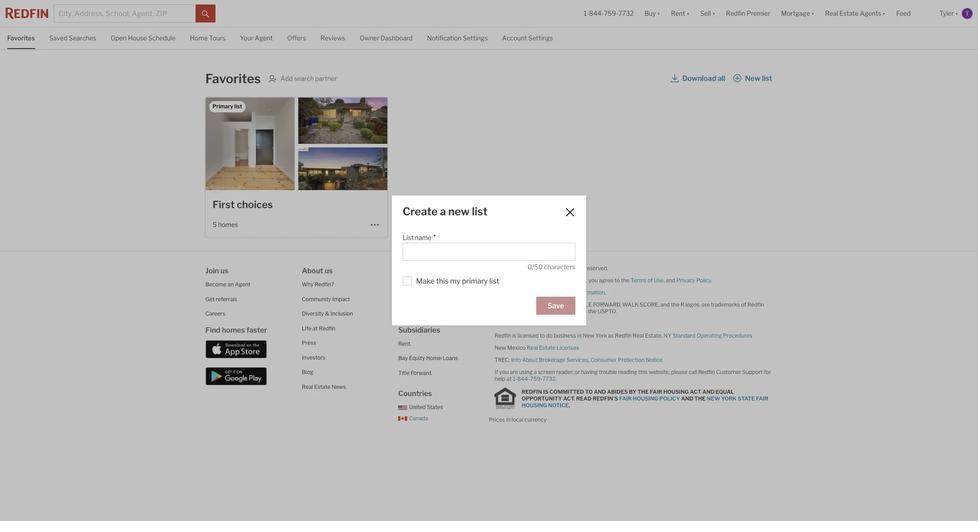 Task type: vqa. For each thing, say whether or not it's contained in the screenshot.
Forward
yes



Task type: locate. For each thing, give the bounding box(es) containing it.
contact us button
[[398, 281, 426, 288]]

consumer
[[591, 357, 617, 364]]

you right if in the right bottom of the page
[[499, 369, 509, 376]]

1 horizontal spatial fair
[[650, 388, 662, 395]]

1 vertical spatial are
[[510, 369, 518, 376]]

estate.
[[645, 332, 662, 339]]

redfin for is
[[522, 388, 542, 395]]

1 settings from the left
[[463, 34, 488, 42]]

0 horizontal spatial this
[[436, 277, 449, 286]]

download
[[682, 74, 716, 83]]

2 us from the left
[[325, 267, 333, 275]]

real estate licenses link
[[527, 345, 579, 351]]

2 horizontal spatial us
[[415, 267, 423, 275]]

, up having on the right of the page
[[588, 357, 589, 364]]

0 horizontal spatial are
[[510, 369, 518, 376]]

download all
[[682, 74, 725, 83]]

abides
[[607, 388, 628, 395]]

0 horizontal spatial home
[[190, 34, 208, 42]]

2 vertical spatial list
[[489, 277, 499, 286]]

my right the share
[[544, 289, 552, 296]]

new york state fair housing notice
[[522, 395, 768, 409]]

and right to
[[594, 388, 606, 395]]

1 horizontal spatial are
[[702, 301, 710, 308]]

you up information
[[589, 277, 598, 284]]

1 horizontal spatial the
[[694, 395, 706, 402]]

the left the r
[[671, 301, 679, 308]]

0 horizontal spatial at
[[313, 325, 318, 332]]

are right logos,
[[702, 301, 710, 308]]

1 horizontal spatial 1-844-759-7732 link
[[584, 10, 634, 17]]

1 us from the left
[[220, 267, 228, 275]]

0 horizontal spatial of
[[648, 277, 653, 284]]

january
[[517, 277, 537, 284]]

of left use
[[648, 277, 653, 284]]

0 vertical spatial are
[[702, 301, 710, 308]]

0 horizontal spatial find
[[205, 326, 220, 334]]

new inside button
[[745, 74, 760, 83]]

open house schedule
[[111, 34, 176, 42]]

0 horizontal spatial ,
[[588, 357, 589, 364]]

7732 for 1-844-759-7732
[[618, 10, 634, 17]]

create a new list
[[403, 205, 488, 218]]

licensed
[[518, 332, 539, 339]]

a left new
[[440, 205, 446, 218]]

0 horizontal spatial 1-844-759-7732 link
[[513, 376, 556, 382]]

are inside if you are using a screen reader, or having trouble reading this website, please call redfin customer support for help at
[[510, 369, 518, 376]]

favorites down your
[[205, 71, 261, 86]]

2 horizontal spatial list
[[762, 74, 772, 83]]

0 horizontal spatial in
[[506, 417, 510, 423]]

homes up download the redfin app on the apple app store image
[[222, 326, 245, 334]]

1 vertical spatial at
[[507, 376, 512, 382]]

and right the score,
[[661, 301, 670, 308]]

to left do
[[540, 332, 545, 339]]

1 vertical spatial ,
[[588, 357, 589, 364]]

759- for 1-844-759-7732 .
[[530, 376, 542, 382]]

0 vertical spatial a
[[440, 205, 446, 218]]

agent right "an"
[[235, 281, 250, 288]]

1 horizontal spatial 7732
[[618, 10, 634, 17]]

and right use
[[666, 277, 675, 284]]

of right trademarks
[[741, 301, 746, 308]]

or
[[522, 289, 527, 296], [554, 308, 560, 315], [575, 369, 580, 376]]

0 horizontal spatial housing
[[522, 402, 547, 409]]

0 vertical spatial homes
[[218, 221, 238, 228]]

redfin down 1-844-759-7732 .
[[522, 388, 542, 395]]

california
[[495, 320, 519, 327]]

info
[[511, 357, 521, 364]]

0 vertical spatial 844-
[[589, 10, 604, 17]]

redfin.
[[542, 265, 560, 272]]

equal
[[716, 388, 734, 395]]

1 vertical spatial or
[[554, 308, 560, 315]]

equity
[[409, 355, 425, 362]]

0 horizontal spatial or
[[522, 289, 527, 296]]

my left primary
[[450, 277, 460, 286]]

act
[[690, 388, 701, 395]]

the left terms
[[621, 277, 629, 284]]

0 horizontal spatial the
[[638, 388, 649, 395]]

0 horizontal spatial my
[[450, 277, 460, 286]]

0 vertical spatial this
[[436, 277, 449, 286]]

redfin and all redfin variants, title forward, walk score, and the r logos, are trademarks of redfin corporation, registered or pending in the uspto.
[[495, 301, 764, 315]]

feed
[[896, 10, 911, 17]]

the right by on the right
[[638, 388, 649, 395]]

york
[[595, 332, 607, 339]]

2 horizontal spatial new
[[745, 74, 760, 83]]

all down the share
[[526, 301, 532, 308]]

redfin down not
[[495, 301, 515, 308]]

fair housing policy and the
[[619, 395, 707, 402]]

and down sell on the bottom of the page
[[516, 301, 525, 308]]

in right business
[[577, 332, 582, 339]]

redfin right as
[[615, 332, 632, 339]]

all inside 'redfin and all redfin variants, title forward, walk score, and the r logos, are trademarks of redfin corporation, registered or pending in the uspto.'
[[526, 301, 532, 308]]

1 horizontal spatial 1-
[[584, 10, 589, 17]]

find up contact
[[398, 267, 413, 275]]

title forward
[[398, 370, 431, 376]]

favorites left saved
[[7, 34, 35, 42]]

open
[[111, 34, 127, 42]]

us right join
[[220, 267, 228, 275]]

redfin left premier
[[726, 10, 745, 17]]

0 horizontal spatial fair
[[619, 395, 632, 402]]

0 horizontal spatial the
[[588, 308, 596, 315]]

account settings
[[502, 34, 553, 42]]

us up "make"
[[415, 267, 423, 275]]

make this my primary list
[[416, 277, 499, 286]]

privacy policy link
[[676, 277, 711, 284]]

new
[[745, 74, 760, 83], [583, 332, 594, 339], [495, 345, 506, 351]]

1 vertical spatial you
[[499, 369, 509, 376]]

1 horizontal spatial us
[[325, 267, 333, 275]]

become
[[205, 281, 227, 288]]

forward
[[411, 370, 431, 376]]

0 vertical spatial 7732
[[618, 10, 634, 17]]

this inside if you are using a screen reader, or having trouble reading this website, please call redfin customer support for help at
[[638, 369, 648, 376]]

redfin right call
[[698, 369, 715, 376]]

2 vertical spatial in
[[506, 417, 510, 423]]

add
[[281, 75, 293, 82]]

my
[[450, 277, 460, 286], [544, 289, 552, 296]]

redfin left is
[[495, 332, 511, 339]]

the inside redfin is committed to and abides by the fair housing act and equal opportunity act. read redfin's
[[638, 388, 649, 395]]

registered
[[527, 308, 553, 315]]

real left estate.
[[633, 332, 644, 339]]

redfin right trademarks
[[747, 301, 764, 308]]

website,
[[649, 369, 670, 376]]

1 horizontal spatial of
[[741, 301, 746, 308]]

new
[[707, 395, 720, 402]]

1 horizontal spatial a
[[534, 369, 537, 376]]

blog button
[[302, 369, 313, 376]]

2 horizontal spatial housing
[[663, 388, 689, 395]]

mexico
[[507, 345, 526, 351]]

the left new
[[694, 395, 706, 402]]

are
[[702, 301, 710, 308], [510, 369, 518, 376]]

0 horizontal spatial 7732
[[542, 376, 556, 382]]

1 vertical spatial list
[[472, 205, 488, 218]]

1 vertical spatial of
[[741, 301, 746, 308]]

1 vertical spatial 1-
[[513, 376, 517, 382]]

home left tours
[[190, 34, 208, 42]]

policy
[[696, 277, 711, 284]]

find down careers button
[[205, 326, 220, 334]]

2 horizontal spatial or
[[575, 369, 580, 376]]

at inside if you are using a screen reader, or having trouble reading this website, please call redfin customer support for help at
[[507, 376, 512, 382]]

redfin down do not sell or share my personal information link on the bottom right of page
[[533, 301, 553, 308]]

reserved.
[[585, 265, 608, 272]]

1 vertical spatial home
[[426, 355, 441, 362]]

find
[[398, 267, 413, 275], [205, 326, 220, 334]]

about up using
[[522, 357, 538, 364]]

0 horizontal spatial about
[[302, 267, 323, 275]]

City, Address, School, Agent, ZIP search field
[[54, 4, 196, 22]]

terms of use link
[[631, 277, 664, 284]]

0 vertical spatial in
[[582, 308, 587, 315]]

are left using
[[510, 369, 518, 376]]

download the redfin app on the apple app store image
[[205, 340, 267, 358]]

0 vertical spatial estate
[[539, 345, 555, 351]]

0 vertical spatial agent
[[255, 34, 273, 42]]

2 vertical spatial real
[[302, 384, 313, 390]]

and right act
[[702, 388, 715, 395]]

housing
[[663, 388, 689, 395], [633, 395, 658, 402], [522, 402, 547, 409]]

photo of 1731 15th st image
[[205, 98, 295, 190]]

0 horizontal spatial favorites
[[7, 34, 35, 42]]

in left local in the right bottom of the page
[[506, 417, 510, 423]]

contact
[[398, 281, 418, 288]]

us
[[420, 281, 426, 288]]

or right sell on the bottom of the page
[[522, 289, 527, 296]]

and
[[666, 277, 675, 284], [516, 301, 525, 308], [661, 301, 670, 308]]

1 vertical spatial real
[[527, 345, 538, 351]]

homes right 5 at the left top of page
[[218, 221, 238, 228]]

corporation,
[[495, 308, 526, 315]]

2 horizontal spatial in
[[582, 308, 587, 315]]

owner dashboard link
[[360, 27, 413, 48]]

0 horizontal spatial new
[[495, 345, 506, 351]]

1 vertical spatial 759-
[[530, 376, 542, 382]]

0 vertical spatial favorites
[[7, 34, 35, 42]]

and right policy on the right
[[681, 395, 693, 402]]

or inside if you are using a screen reader, or having trouble reading this website, please call redfin customer support for help at
[[575, 369, 580, 376]]

business
[[554, 332, 576, 339]]

1 horizontal spatial or
[[554, 308, 560, 315]]

1 vertical spatial all
[[526, 301, 532, 308]]

sell
[[513, 289, 521, 296]]

submit search image
[[202, 10, 209, 17]]

create a new list dialog
[[392, 196, 586, 326]]

0 horizontal spatial settings
[[463, 34, 488, 42]]

home left loans
[[426, 355, 441, 362]]

1 vertical spatial my
[[544, 289, 552, 296]]

agent right your
[[255, 34, 273, 42]]

1 vertical spatial to
[[540, 332, 545, 339]]

1 horizontal spatial to
[[615, 277, 620, 284]]

estate left news
[[314, 384, 330, 390]]

1-
[[584, 10, 589, 17], [513, 376, 517, 382]]

all right download
[[718, 74, 725, 83]]

1 horizontal spatial agent
[[255, 34, 273, 42]]

at right 'life'
[[313, 325, 318, 332]]

1 horizontal spatial ,
[[664, 277, 665, 284]]

2 horizontal spatial real
[[633, 332, 644, 339]]

real down blog button on the bottom left of page
[[302, 384, 313, 390]]

house
[[128, 34, 147, 42]]

0 vertical spatial you
[[589, 277, 598, 284]]

this right reading
[[638, 369, 648, 376]]

about up why
[[302, 267, 323, 275]]

estate down do
[[539, 345, 555, 351]]

trademarks
[[711, 301, 740, 308]]

a right using
[[534, 369, 537, 376]]

using
[[519, 369, 533, 376]]

1 vertical spatial this
[[638, 369, 648, 376]]

are inside 'redfin and all redfin variants, title forward, walk score, and the r logos, are trademarks of redfin corporation, registered or pending in the uspto.'
[[702, 301, 710, 308]]

and
[[594, 388, 606, 395], [702, 388, 715, 395], [681, 395, 693, 402]]

choices
[[237, 199, 273, 211]]

your agent
[[240, 34, 273, 42]]

logos,
[[685, 301, 700, 308]]

1- for 1-844-759-7732
[[584, 10, 589, 17]]

0 vertical spatial new
[[745, 74, 760, 83]]

&
[[325, 310, 329, 317]]

favorites
[[7, 34, 35, 42], [205, 71, 261, 86]]

or inside 'redfin and all redfin variants, title forward, walk score, and the r logos, are trademarks of redfin corporation, registered or pending in the uspto.'
[[554, 308, 560, 315]]

0 horizontal spatial estate
[[314, 384, 330, 390]]

the left uspto.
[[588, 308, 596, 315]]

, left privacy at the right bottom of the page
[[664, 277, 665, 284]]

all
[[718, 74, 725, 83], [526, 301, 532, 308]]

settings right notification
[[463, 34, 488, 42]]

844- for 1-844-759-7732 .
[[517, 376, 530, 382]]

to right agree
[[615, 277, 620, 284]]

life
[[302, 325, 311, 332]]

real down licensed
[[527, 345, 538, 351]]

0 horizontal spatial a
[[440, 205, 446, 218]]

this right "make"
[[436, 277, 449, 286]]

find for find us
[[398, 267, 413, 275]]

1 horizontal spatial settings
[[528, 34, 553, 42]]

pending
[[561, 308, 581, 315]]

characters
[[544, 263, 575, 271]]

0 vertical spatial list
[[762, 74, 772, 83]]

is
[[512, 332, 516, 339]]

title forward button
[[398, 370, 431, 376]]

1 horizontal spatial at
[[507, 376, 512, 382]]

2 horizontal spatial fair
[[756, 395, 768, 402]]

0 vertical spatial 759-
[[604, 10, 618, 17]]

us up "redfin?"
[[325, 267, 333, 275]]

2 settings from the left
[[528, 34, 553, 42]]

1 vertical spatial homes
[[222, 326, 245, 334]]

settings right account
[[528, 34, 553, 42]]

agent
[[255, 34, 273, 42], [235, 281, 250, 288]]

1 horizontal spatial in
[[577, 332, 582, 339]]

privacy
[[676, 277, 695, 284]]

settings for account settings
[[528, 34, 553, 42]]

the
[[621, 277, 629, 284], [671, 301, 679, 308], [588, 308, 596, 315]]

1 vertical spatial about
[[522, 357, 538, 364]]

0 horizontal spatial you
[[499, 369, 509, 376]]

0 vertical spatial 1-
[[584, 10, 589, 17]]

redfin inside redfin is committed to and abides by the fair housing act and equal opportunity act. read redfin's
[[522, 388, 542, 395]]

. right privacy at the right bottom of the page
[[711, 277, 712, 284]]

1 vertical spatial a
[[534, 369, 537, 376]]

or left pending
[[554, 308, 560, 315]]

at right help
[[507, 376, 512, 382]]

1 vertical spatial agent
[[235, 281, 250, 288]]

1 horizontal spatial about
[[522, 357, 538, 364]]

3 us from the left
[[415, 267, 423, 275]]

settings for notification settings
[[463, 34, 488, 42]]

or down services
[[575, 369, 580, 376]]

1 horizontal spatial this
[[638, 369, 648, 376]]

get referrals
[[205, 296, 237, 303]]

estate
[[539, 345, 555, 351], [314, 384, 330, 390]]

1 vertical spatial 1-844-759-7732 link
[[513, 376, 556, 382]]

1 horizontal spatial all
[[718, 74, 725, 83]]

in right pending
[[582, 308, 587, 315]]

photo of 5712 solano ave, richmond, ca 94805 image
[[298, 98, 387, 144]]

0 horizontal spatial us
[[220, 267, 228, 275]]



Task type: describe. For each thing, give the bounding box(es) containing it.
life at redfin button
[[302, 325, 335, 332]]

partner
[[315, 75, 337, 82]]

us for about us
[[325, 267, 333, 275]]

us for find us
[[415, 267, 423, 275]]

customer
[[716, 369, 741, 376]]

why redfin?
[[302, 281, 334, 288]]

us flag image
[[398, 406, 407, 410]]

rent.
[[398, 340, 411, 347]]

ny
[[664, 332, 671, 339]]

#01521930
[[532, 320, 561, 327]]

searching,
[[562, 277, 587, 284]]

1- for 1-844-759-7732 .
[[513, 376, 517, 382]]

0 horizontal spatial agent
[[235, 281, 250, 288]]

become an agent button
[[205, 281, 250, 288]]

1 horizontal spatial you
[[589, 277, 598, 284]]

consumer protection notice link
[[591, 357, 663, 364]]

california dre #01521930
[[495, 320, 561, 327]]

1 horizontal spatial new
[[583, 332, 594, 339]]

find for find homes faster
[[205, 326, 220, 334]]

photo of 629 beloit ave, kensington, ca 94708 image
[[298, 148, 387, 212]]

operating
[[697, 332, 722, 339]]

become an agent
[[205, 281, 250, 288]]

0 vertical spatial 1-844-759-7732 link
[[584, 10, 634, 17]]

inclusion
[[331, 310, 353, 317]]

your agent link
[[240, 27, 273, 48]]

redfin inside 'redfin and all redfin variants, title forward, walk score, and the r logos, are trademarks of redfin corporation, registered or pending in the uspto.'
[[747, 301, 764, 308]]

currency
[[524, 417, 547, 423]]

. down committed
[[569, 402, 570, 409]]

careers button
[[205, 310, 225, 317]]

2 horizontal spatial the
[[671, 301, 679, 308]]

searches
[[69, 34, 96, 42]]

to
[[585, 388, 593, 395]]

name
[[415, 234, 431, 242]]

new york state fair housing notice link
[[522, 395, 768, 409]]

844- for 1-844-759-7732
[[589, 10, 604, 17]]

in inside 'redfin and all redfin variants, title forward, walk score, and the r logos, are trademarks of redfin corporation, registered or pending in the uspto.'
[[582, 308, 587, 315]]

add search partner button
[[268, 74, 337, 83]]

do not sell or share my personal information .
[[495, 289, 606, 296]]

us for join us
[[220, 267, 228, 275]]

having
[[581, 369, 598, 376]]

housing inside new york state fair housing notice
[[522, 402, 547, 409]]

local
[[512, 417, 523, 423]]

redfin's
[[593, 395, 618, 402]]

primary
[[462, 277, 488, 286]]

bay equity home loans
[[398, 355, 458, 362]]

1-844-759-7732 .
[[513, 376, 557, 382]]

download the redfin app from the google play store image
[[205, 368, 267, 386]]

notification
[[427, 34, 462, 42]]

variants,
[[554, 301, 575, 308]]

0 horizontal spatial to
[[540, 332, 545, 339]]

do
[[495, 289, 502, 296]]

. down agree
[[605, 289, 606, 296]]

0 vertical spatial ,
[[664, 277, 665, 284]]

1 horizontal spatial my
[[544, 289, 552, 296]]

updated january 2023: by searching, you agree to the terms of use , and privacy policy .
[[495, 277, 712, 284]]

dashboard
[[381, 34, 413, 42]]

list inside the new list button
[[762, 74, 772, 83]]

1 horizontal spatial the
[[621, 277, 629, 284]]

r
[[681, 301, 684, 308]]

fair inside redfin is committed to and abides by the fair housing act and equal opportunity act. read redfin's
[[650, 388, 662, 395]]

2023:
[[538, 277, 553, 284]]

york
[[721, 395, 737, 402]]

housing inside redfin is committed to and abides by the fair housing act and equal opportunity act. read redfin's
[[663, 388, 689, 395]]

news
[[332, 384, 346, 390]]

0 vertical spatial or
[[522, 289, 527, 296]]

2 horizontal spatial and
[[702, 388, 715, 395]]

states
[[427, 404, 443, 411]]

my inside create a new list dialog
[[450, 277, 460, 286]]

saved searches
[[49, 34, 96, 42]]

updated
[[495, 277, 516, 284]]

brokerage
[[539, 357, 565, 364]]

not
[[503, 289, 511, 296]]

1 vertical spatial in
[[577, 332, 582, 339]]

1 horizontal spatial and
[[681, 395, 693, 402]]

0 horizontal spatial real
[[302, 384, 313, 390]]

list name
[[403, 234, 431, 242]]

procedures
[[723, 332, 752, 339]]

0 vertical spatial to
[[615, 277, 620, 284]]

trec:
[[495, 357, 510, 364]]

notification settings link
[[427, 27, 488, 48]]

fair inside new york state fair housing notice
[[756, 395, 768, 402]]

policy
[[659, 395, 680, 402]]

equal housing opportunity image
[[495, 388, 516, 409]]

all inside download all button
[[718, 74, 725, 83]]

redfin for and
[[495, 301, 515, 308]]

share
[[529, 289, 543, 296]]

0 / 50 characters
[[528, 263, 575, 271]]

careers
[[205, 310, 225, 317]]

user photo image
[[962, 8, 973, 19]]

community impact button
[[302, 296, 350, 303]]

uspto.
[[598, 308, 617, 315]]

please
[[671, 369, 688, 376]]

0 horizontal spatial and
[[594, 388, 606, 395]]

reader,
[[556, 369, 573, 376]]

open house schedule link
[[111, 27, 176, 48]]

read
[[576, 395, 592, 402]]

new for new list
[[745, 74, 760, 83]]

make
[[416, 277, 435, 286]]

you inside if you are using a screen reader, or having trouble reading this website, please call redfin customer support for help at
[[499, 369, 509, 376]]

1 vertical spatial favorites
[[205, 71, 261, 86]]

0 vertical spatial home
[[190, 34, 208, 42]]

this inside create a new list dialog
[[436, 277, 449, 286]]

1 horizontal spatial real
[[527, 345, 538, 351]]

support
[[742, 369, 763, 376]]

0 vertical spatial of
[[648, 277, 653, 284]]

0 vertical spatial at
[[313, 325, 318, 332]]

offers
[[287, 34, 306, 42]]

homes for find
[[222, 326, 245, 334]]

agent inside your agent link
[[255, 34, 273, 42]]

1 horizontal spatial home
[[426, 355, 441, 362]]

fair housing policy link
[[619, 395, 680, 402]]

use
[[654, 277, 664, 284]]

homes for 5
[[218, 221, 238, 228]]

canada link
[[398, 415, 428, 422]]

new for new mexico real estate licenses
[[495, 345, 506, 351]]

united
[[409, 404, 426, 411]]

information
[[576, 289, 605, 296]]

759- for 1-844-759-7732
[[604, 10, 618, 17]]

personal
[[553, 289, 575, 296]]

diversity & inclusion button
[[302, 310, 353, 317]]

redfin inside if you are using a screen reader, or having trouble reading this website, please call redfin customer support for help at
[[698, 369, 715, 376]]

why
[[302, 281, 313, 288]]

join us
[[205, 267, 228, 275]]

download all button
[[670, 71, 726, 87]]

get
[[205, 296, 215, 303]]

1 horizontal spatial estate
[[539, 345, 555, 351]]

redfin inside button
[[726, 10, 745, 17]]

add search partner
[[281, 75, 337, 82]]

terms
[[631, 277, 646, 284]]

new mexico real estate licenses
[[495, 345, 579, 351]]

redfin down &
[[319, 325, 335, 332]]

redfin?
[[315, 281, 334, 288]]

0 vertical spatial about
[[302, 267, 323, 275]]

favorites link
[[7, 27, 35, 48]]

a inside dialog
[[440, 205, 446, 218]]

owner dashboard
[[360, 34, 413, 42]]

list name. required field. element
[[403, 230, 571, 243]]

5
[[213, 221, 217, 228]]

1 horizontal spatial list
[[489, 277, 499, 286]]

title
[[398, 370, 410, 376]]

screen
[[538, 369, 555, 376]]

call
[[689, 369, 697, 376]]

diversity & inclusion
[[302, 310, 353, 317]]

account settings link
[[502, 27, 553, 48]]

canadian flag image
[[398, 417, 407, 421]]

a inside if you are using a screen reader, or having trouble reading this website, please call redfin customer support for help at
[[534, 369, 537, 376]]

if
[[495, 369, 498, 376]]

5 homes
[[213, 221, 238, 228]]

7732 for 1-844-759-7732 .
[[542, 376, 556, 382]]

an
[[228, 281, 234, 288]]

of inside 'redfin and all redfin variants, title forward, walk score, and the r logos, are trademarks of redfin corporation, registered or pending in the uspto.'
[[741, 301, 746, 308]]

. right screen
[[556, 376, 557, 382]]

reviews
[[320, 34, 345, 42]]

1 horizontal spatial housing
[[633, 395, 658, 402]]

create a new list element
[[403, 205, 553, 218]]



